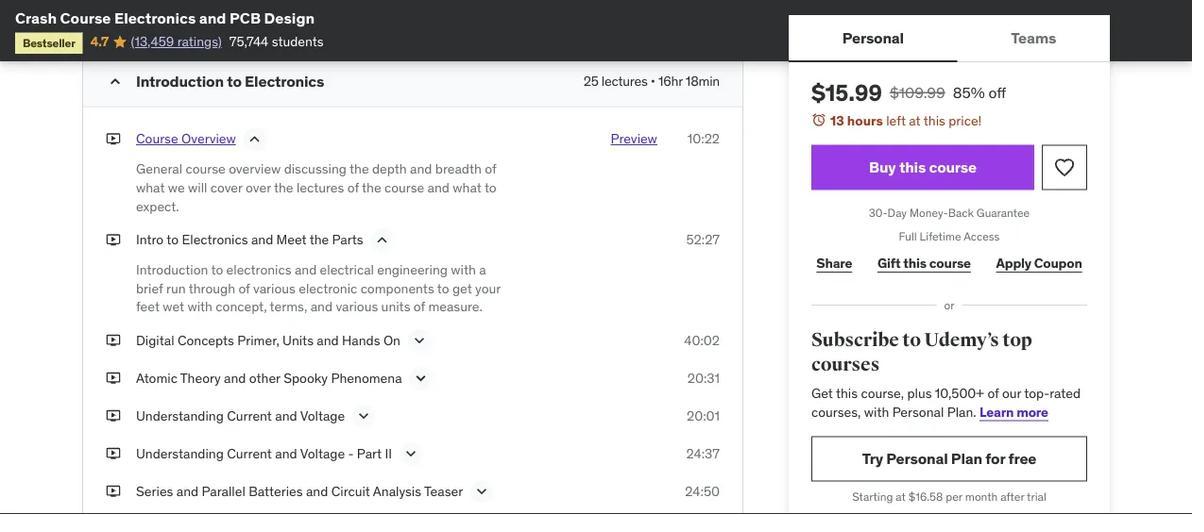 Task type: describe. For each thing, give the bounding box(es) containing it.
introduction for introduction to electronics and electrical engineering with a brief run through of various electronic components to get your feet wet with concept, terms, and various units of measure.
[[136, 262, 208, 279]]

0 vertical spatial with
[[451, 262, 476, 279]]

electrical
[[320, 262, 374, 279]]

xsmall image for digital
[[106, 332, 121, 350]]

show lecture description image for digital concepts primer, units and hands on
[[410, 332, 429, 351]]

circuit
[[331, 484, 370, 501]]

general course overview discussing the depth and breadth of what we will cover over the lectures of the course and what to expect.
[[136, 161, 497, 215]]

coupon
[[1035, 255, 1083, 272]]

and up "ratings)"
[[199, 8, 226, 27]]

apply
[[996, 255, 1032, 272]]

to right intro
[[167, 231, 179, 248]]

to left the roll
[[401, 11, 413, 28]]

crash course electronics and pcb design
[[15, 8, 315, 27]]

preview
[[611, 131, 658, 148]]

pcb
[[230, 8, 261, 27]]

85%
[[953, 83, 985, 102]]

18min
[[686, 73, 720, 90]]

course up will
[[186, 161, 226, 178]]

25
[[584, 73, 599, 90]]

subscribe to udemy's top courses
[[812, 329, 1033, 377]]

top
[[1003, 329, 1033, 352]]

rated
[[1050, 385, 1081, 402]]

course inside button
[[929, 158, 977, 177]]

general
[[136, 161, 182, 178]]

20:31
[[688, 370, 720, 387]]

alarm image
[[812, 112, 827, 128]]

series and parallel batteries and circuit analysis teaser
[[136, 484, 463, 501]]

tab list containing personal
[[789, 15, 1110, 62]]

get
[[812, 385, 833, 402]]

10,500+
[[935, 385, 985, 402]]

4.7
[[90, 33, 109, 50]]

learn more
[[980, 404, 1049, 421]]

digital concepts primer, units and hands on
[[136, 332, 401, 349]]

things
[[319, 11, 358, 28]]

primer,
[[237, 332, 279, 349]]

starting at $16.58 per month after trial
[[853, 490, 1047, 505]]

and left meet
[[251, 231, 273, 248]]

$15.99
[[812, 78, 882, 107]]

1 vertical spatial at
[[896, 490, 906, 505]]

hands
[[342, 332, 380, 349]]

full
[[899, 230, 917, 244]]

$16.58
[[909, 490, 943, 505]]

engineering
[[377, 262, 448, 279]]

$15.99 $109.99 85% off
[[812, 78, 1007, 107]]

40:02
[[684, 332, 720, 349]]

and right series
[[177, 484, 199, 501]]

course overview
[[136, 131, 236, 148]]

and up the 75,744
[[246, 11, 268, 28]]

electronic
[[299, 280, 357, 297]]

electronics for introduction
[[245, 71, 324, 91]]

to inside subscribe to udemy's top courses
[[903, 329, 921, 352]]

starting
[[853, 490, 893, 505]]

and left circuit
[[306, 484, 328, 501]]

after
[[1001, 490, 1025, 505]]

(13,459
[[131, 33, 174, 50]]

personal inside button
[[843, 28, 904, 47]]

share
[[817, 255, 853, 272]]

getting
[[271, 11, 316, 28]]

1 horizontal spatial lectures
[[602, 73, 648, 90]]

course,
[[861, 385, 904, 402]]

show lecture description image for series and parallel batteries and circuit analysis teaser
[[473, 483, 492, 502]]

share button
[[812, 245, 858, 283]]

the left depth
[[350, 161, 369, 178]]

this left the price!
[[924, 112, 946, 129]]

subscribe
[[812, 329, 899, 352]]

and down breadth
[[428, 179, 450, 196]]

electronics for intro
[[182, 231, 248, 248]]

learn more link
[[980, 404, 1049, 421]]

and down electronic
[[311, 299, 333, 316]]

course down depth
[[385, 179, 424, 196]]

to inside general course overview discussing the depth and breadth of what we will cover over the lectures of the course and what to expect.
[[485, 179, 497, 196]]

of up concept,
[[239, 280, 250, 297]]

setup,
[[136, 11, 174, 28]]

batteries
[[249, 484, 303, 501]]

30-day money-back guarantee full lifetime access
[[869, 206, 1030, 244]]

$109.99
[[890, 83, 946, 102]]

setup, installation and getting things ready to roll link
[[106, 3, 720, 41]]

will
[[188, 179, 207, 196]]

and down atomic theory and other spooky phenomena
[[275, 408, 297, 425]]

this for buy
[[899, 158, 926, 177]]

bestseller
[[23, 35, 75, 50]]

overview
[[229, 161, 281, 178]]

1 horizontal spatial at
[[909, 112, 921, 129]]

analysis
[[373, 484, 421, 501]]

the right meet
[[310, 231, 329, 248]]

xsmall image for understanding
[[106, 407, 121, 426]]

of right breadth
[[485, 161, 496, 178]]

and up "batteries"
[[275, 446, 297, 463]]

understanding current and voltage
[[136, 408, 345, 425]]

voltage for understanding current and voltage - part ii
[[300, 446, 345, 463]]

24:37
[[686, 446, 720, 463]]

back
[[948, 206, 974, 221]]

setup, installation and getting things ready to roll
[[136, 11, 439, 28]]

on
[[384, 332, 401, 349]]

the right over
[[274, 179, 293, 196]]

teams button
[[958, 15, 1110, 60]]

introduction to electronics and electrical engineering with a brief run through of various electronic components to get your feet wet with concept, terms, and various units of measure.
[[136, 262, 501, 316]]

2 what from the left
[[453, 179, 482, 196]]

get this course, plus 10,500+ of our top-rated courses, with personal plan.
[[812, 385, 1081, 421]]

plus
[[908, 385, 932, 402]]

parallel
[[202, 484, 245, 501]]

30-
[[869, 206, 888, 221]]

expect.
[[136, 198, 179, 215]]

teams
[[1011, 28, 1057, 47]]

depth
[[372, 161, 407, 178]]

2 vertical spatial personal
[[887, 450, 948, 469]]

-
[[348, 446, 354, 463]]

voltage for understanding current and voltage
[[300, 408, 345, 425]]

hide lecture description image for over
[[245, 130, 264, 149]]

apply coupon
[[996, 255, 1083, 272]]

with inside get this course, plus 10,500+ of our top-rated courses, with personal plan.
[[864, 404, 889, 421]]

this for gift
[[904, 255, 927, 272]]

and right depth
[[410, 161, 432, 178]]



Task type: vqa. For each thing, say whether or not it's contained in the screenshot.
Setup,
yes



Task type: locate. For each thing, give the bounding box(es) containing it.
show lecture description image up the part
[[354, 407, 373, 426]]

design
[[264, 8, 315, 27]]

3 xsmall image from the top
[[106, 407, 121, 426]]

1 vertical spatial course
[[136, 131, 178, 148]]

of up the parts
[[347, 179, 359, 196]]

show lecture description image right ii at left
[[402, 445, 420, 464]]

what up expect. at the top of the page
[[136, 179, 165, 196]]

xsmall image for 24:37
[[106, 445, 121, 464]]

0 vertical spatial course
[[60, 8, 111, 27]]

13 hours left at this price!
[[831, 112, 982, 129]]

1 vertical spatial introduction
[[136, 262, 208, 279]]

and right units
[[317, 332, 339, 349]]

to left get
[[437, 280, 449, 297]]

at left $16.58
[[896, 490, 906, 505]]

of inside get this course, plus 10,500+ of our top-rated courses, with personal plan.
[[988, 385, 999, 402]]

1 vertical spatial various
[[336, 299, 378, 316]]

0 vertical spatial show lecture description image
[[354, 407, 373, 426]]

current down understanding current and voltage at the bottom of the page
[[227, 446, 272, 463]]

voltage
[[300, 408, 345, 425], [300, 446, 345, 463]]

voltage down 'spooky'
[[300, 408, 345, 425]]

for
[[986, 450, 1006, 469]]

0 horizontal spatial lectures
[[297, 179, 344, 196]]

to up a
[[485, 179, 497, 196]]

units
[[381, 299, 411, 316]]

various up the "hands"
[[336, 299, 378, 316]]

electronics down 75,744 students
[[245, 71, 324, 91]]

buy
[[869, 158, 896, 177]]

at right left
[[909, 112, 921, 129]]

price!
[[949, 112, 982, 129]]

ii
[[385, 446, 392, 463]]

access
[[964, 230, 1000, 244]]

1 vertical spatial personal
[[893, 404, 944, 421]]

other
[[249, 370, 280, 387]]

0 horizontal spatial show lecture description image
[[354, 407, 373, 426]]

understanding
[[136, 408, 224, 425], [136, 446, 224, 463]]

introduction down (13,459 ratings)
[[136, 71, 224, 91]]

electronics up through
[[182, 231, 248, 248]]

trial
[[1027, 490, 1047, 505]]

1 voltage from the top
[[300, 408, 345, 425]]

introduction inside introduction to electronics and electrical engineering with a brief run through of various electronic components to get your feet wet with concept, terms, and various units of measure.
[[136, 262, 208, 279]]

or
[[944, 298, 955, 313]]

intro to electronics and meet the parts
[[136, 231, 363, 248]]

this right the gift
[[904, 255, 927, 272]]

personal
[[843, 28, 904, 47], [893, 404, 944, 421], [887, 450, 948, 469]]

xsmall image for 10:22
[[106, 130, 121, 149]]

with up get
[[451, 262, 476, 279]]

course down lifetime
[[930, 255, 971, 272]]

2 vertical spatial electronics
[[182, 231, 248, 248]]

xsmall image
[[106, 231, 121, 249], [106, 332, 121, 350], [106, 407, 121, 426], [106, 483, 121, 502]]

students
[[272, 33, 324, 50]]

this inside get this course, plus 10,500+ of our top-rated courses, with personal plan.
[[836, 385, 858, 402]]

1 understanding from the top
[[136, 408, 224, 425]]

introduction for introduction to electronics
[[136, 71, 224, 91]]

16hr
[[659, 73, 683, 90]]

with down course,
[[864, 404, 889, 421]]

small image
[[106, 72, 125, 91]]

2 introduction from the top
[[136, 262, 208, 279]]

1 vertical spatial hide lecture description image
[[373, 231, 392, 250]]

0 vertical spatial introduction
[[136, 71, 224, 91]]

1 horizontal spatial what
[[453, 179, 482, 196]]

voltage left -
[[300, 446, 345, 463]]

0 horizontal spatial hide lecture description image
[[245, 130, 264, 149]]

lectures down the discussing
[[297, 179, 344, 196]]

personal button
[[789, 15, 958, 60]]

ready
[[361, 11, 398, 28]]

of left our
[[988, 385, 999, 402]]

understanding current and voltage - part ii
[[136, 446, 392, 463]]

1 xsmall image from the top
[[106, 231, 121, 249]]

personal inside get this course, plus 10,500+ of our top-rated courses, with personal plan.
[[893, 404, 944, 421]]

introduction
[[136, 71, 224, 91], [136, 262, 208, 279]]

2 vertical spatial show lecture description image
[[402, 445, 420, 464]]

24:50
[[685, 484, 720, 501]]

understanding up series
[[136, 446, 224, 463]]

current for understanding current and voltage - part ii
[[227, 446, 272, 463]]

xsmall image for 20:31
[[106, 370, 121, 388]]

4 xsmall image from the top
[[106, 445, 121, 464]]

money-
[[910, 206, 948, 221]]

0 horizontal spatial with
[[188, 299, 213, 316]]

show lecture description image
[[410, 332, 429, 351], [412, 370, 430, 389], [402, 445, 420, 464]]

meet
[[276, 231, 307, 248]]

add to wishlist image
[[1054, 156, 1076, 179]]

show lecture description image
[[354, 407, 373, 426], [473, 483, 492, 502]]

current for understanding current and voltage
[[227, 408, 272, 425]]

1 vertical spatial voltage
[[300, 446, 345, 463]]

concepts
[[178, 332, 234, 349]]

hide lecture description image right the parts
[[373, 231, 392, 250]]

guarantee
[[977, 206, 1030, 221]]

spooky
[[284, 370, 328, 387]]

teaser
[[424, 484, 463, 501]]

hide lecture description image for electronic
[[373, 231, 392, 250]]

of right units at the bottom left
[[414, 299, 425, 316]]

2 xsmall image from the top
[[106, 130, 121, 149]]

0 vertical spatial understanding
[[136, 408, 224, 425]]

top-
[[1025, 385, 1050, 402]]

try
[[862, 450, 883, 469]]

0 vertical spatial lectures
[[602, 73, 648, 90]]

try personal plan for free
[[862, 450, 1037, 469]]

udemy's
[[925, 329, 999, 352]]

2 understanding from the top
[[136, 446, 224, 463]]

understanding for understanding current and voltage
[[136, 408, 224, 425]]

apply coupon button
[[991, 245, 1088, 283]]

0 horizontal spatial course
[[60, 8, 111, 27]]

hide lecture description image up the "overview"
[[245, 130, 264, 149]]

show lecture description image right teaser
[[473, 483, 492, 502]]

xsmall image inside setup, installation and getting things ready to roll link
[[106, 11, 121, 30]]

2 horizontal spatial with
[[864, 404, 889, 421]]

2 xsmall image from the top
[[106, 332, 121, 350]]

introduction to electronics
[[136, 71, 324, 91]]

theory
[[180, 370, 221, 387]]

the
[[350, 161, 369, 178], [274, 179, 293, 196], [362, 179, 381, 196], [310, 231, 329, 248]]

0 vertical spatial voltage
[[300, 408, 345, 425]]

to up through
[[211, 262, 223, 279]]

0 vertical spatial at
[[909, 112, 921, 129]]

per
[[946, 490, 963, 505]]

this inside button
[[899, 158, 926, 177]]

0 horizontal spatial what
[[136, 179, 165, 196]]

0 vertical spatial various
[[253, 280, 296, 297]]

current up understanding current and voltage - part ii
[[227, 408, 272, 425]]

1 vertical spatial lectures
[[297, 179, 344, 196]]

3 xsmall image from the top
[[106, 370, 121, 388]]

various
[[253, 280, 296, 297], [336, 299, 378, 316]]

1 horizontal spatial various
[[336, 299, 378, 316]]

courses
[[812, 354, 880, 377]]

0 vertical spatial electronics
[[114, 8, 196, 27]]

series
[[136, 484, 173, 501]]

brief
[[136, 280, 163, 297]]

breadth
[[435, 161, 482, 178]]

a
[[479, 262, 486, 279]]

atomic
[[136, 370, 177, 387]]

0 vertical spatial show lecture description image
[[410, 332, 429, 351]]

course up back
[[929, 158, 977, 177]]

show lecture description image right 'phenomena'
[[412, 370, 430, 389]]

0 vertical spatial personal
[[843, 28, 904, 47]]

try personal plan for free link
[[812, 437, 1088, 482]]

electronics for crash
[[114, 8, 196, 27]]

1 introduction from the top
[[136, 71, 224, 91]]

off
[[989, 83, 1007, 102]]

to
[[401, 11, 413, 28], [227, 71, 242, 91], [485, 179, 497, 196], [167, 231, 179, 248], [211, 262, 223, 279], [437, 280, 449, 297], [903, 329, 921, 352]]

this right buy
[[899, 158, 926, 177]]

run
[[166, 280, 186, 297]]

1 vertical spatial electronics
[[245, 71, 324, 91]]

13
[[831, 112, 845, 129]]

day
[[888, 206, 907, 221]]

1 vertical spatial show lecture description image
[[412, 370, 430, 389]]

1 current from the top
[[227, 408, 272, 425]]

1 vertical spatial understanding
[[136, 446, 224, 463]]

gift this course link
[[873, 245, 976, 283]]

1 horizontal spatial hide lecture description image
[[373, 231, 392, 250]]

show lecture description image right on
[[410, 332, 429, 351]]

and left the other
[[224, 370, 246, 387]]

0 vertical spatial current
[[227, 408, 272, 425]]

parts
[[332, 231, 363, 248]]

personal up $15.99
[[843, 28, 904, 47]]

components
[[361, 280, 434, 297]]

with
[[451, 262, 476, 279], [188, 299, 213, 316], [864, 404, 889, 421]]

discussing
[[284, 161, 347, 178]]

2 vertical spatial with
[[864, 404, 889, 421]]

understanding down theory on the left of the page
[[136, 408, 224, 425]]

course overview button
[[136, 130, 236, 153]]

0 horizontal spatial at
[[896, 490, 906, 505]]

xsmall image for series
[[106, 483, 121, 502]]

measure.
[[428, 299, 483, 316]]

digital
[[136, 332, 174, 349]]

intro
[[136, 231, 164, 248]]

0 horizontal spatial various
[[253, 280, 296, 297]]

over
[[246, 179, 271, 196]]

atomic theory and other spooky phenomena
[[136, 370, 402, 387]]

show lecture description image for understanding current and voltage - part ii
[[402, 445, 420, 464]]

of
[[485, 161, 496, 178], [347, 179, 359, 196], [239, 280, 250, 297], [414, 299, 425, 316], [988, 385, 999, 402]]

lectures left "•"
[[602, 73, 648, 90]]

1 horizontal spatial with
[[451, 262, 476, 279]]

learn
[[980, 404, 1014, 421]]

course up 4.7
[[60, 8, 111, 27]]

1 vertical spatial current
[[227, 446, 272, 463]]

1 vertical spatial show lecture description image
[[473, 483, 492, 502]]

personal up $16.58
[[887, 450, 948, 469]]

this up courses,
[[836, 385, 858, 402]]

to left udemy's
[[903, 329, 921, 352]]

the down depth
[[362, 179, 381, 196]]

concept,
[[216, 299, 267, 316]]

with down through
[[188, 299, 213, 316]]

2 current from the top
[[227, 446, 272, 463]]

1 vertical spatial with
[[188, 299, 213, 316]]

20:01
[[687, 408, 720, 425]]

our
[[1003, 385, 1022, 402]]

to down the 75,744
[[227, 71, 242, 91]]

1 xsmall image from the top
[[106, 11, 121, 30]]

installation
[[178, 11, 243, 28]]

hide lecture description image
[[245, 130, 264, 149], [373, 231, 392, 250]]

various up terms,
[[253, 280, 296, 297]]

xsmall image
[[106, 11, 121, 30], [106, 130, 121, 149], [106, 370, 121, 388], [106, 445, 121, 464]]

1 horizontal spatial course
[[136, 131, 178, 148]]

free
[[1009, 450, 1037, 469]]

this for get
[[836, 385, 858, 402]]

introduction up "run" at the bottom left
[[136, 262, 208, 279]]

this
[[924, 112, 946, 129], [899, 158, 926, 177], [904, 255, 927, 272], [836, 385, 858, 402]]

show lecture description image for atomic theory and other spooky phenomena
[[412, 370, 430, 389]]

lectures inside general course overview discussing the depth and breadth of what we will cover over the lectures of the course and what to expect.
[[297, 179, 344, 196]]

electronics
[[226, 262, 292, 279]]

and up electronic
[[295, 262, 317, 279]]

crash
[[15, 8, 57, 27]]

show lecture description image for understanding current and voltage
[[354, 407, 373, 426]]

course up general
[[136, 131, 178, 148]]

what down breadth
[[453, 179, 482, 196]]

electronics up (13,459
[[114, 8, 196, 27]]

cover
[[211, 179, 243, 196]]

1 horizontal spatial show lecture description image
[[473, 483, 492, 502]]

1 what from the left
[[136, 179, 165, 196]]

4 xsmall image from the top
[[106, 483, 121, 502]]

plan.
[[947, 404, 977, 421]]

0 vertical spatial hide lecture description image
[[245, 130, 264, 149]]

2 voltage from the top
[[300, 446, 345, 463]]

course inside button
[[136, 131, 178, 148]]

tab list
[[789, 15, 1110, 62]]

personal down "plus"
[[893, 404, 944, 421]]

understanding for understanding current and voltage - part ii
[[136, 446, 224, 463]]

gift this course
[[878, 255, 971, 272]]



